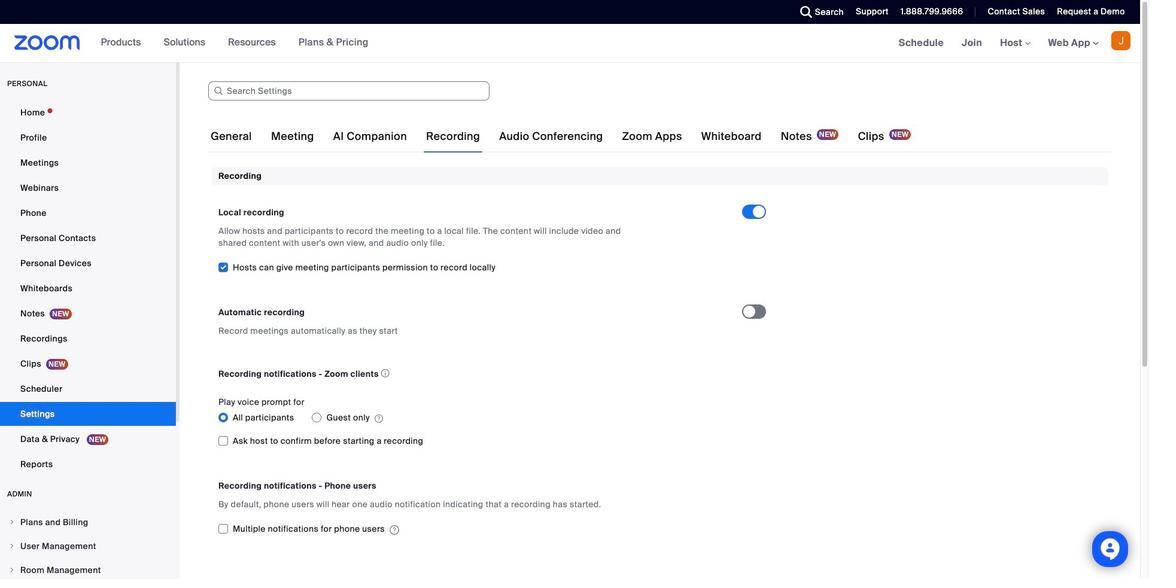 Task type: describe. For each thing, give the bounding box(es) containing it.
right image
[[8, 543, 16, 550]]

tabs of my account settings page tab list
[[208, 120, 914, 153]]

recording element
[[211, 167, 1109, 552]]

meetings navigation
[[890, 24, 1141, 63]]

2 menu item from the top
[[0, 535, 176, 558]]

profile picture image
[[1112, 31, 1131, 50]]

3 menu item from the top
[[0, 559, 176, 580]]

Search Settings text field
[[208, 81, 490, 101]]

application inside recording element
[[219, 366, 732, 382]]



Task type: vqa. For each thing, say whether or not it's contained in the screenshot.
right image
yes



Task type: locate. For each thing, give the bounding box(es) containing it.
learn more about multiple notifications for phone users image
[[390, 525, 399, 536]]

right image for first menu item from the bottom of the admin menu menu
[[8, 567, 16, 574]]

personal menu menu
[[0, 101, 176, 478]]

option group
[[219, 409, 742, 428]]

option group inside recording element
[[219, 409, 742, 428]]

zoom logo image
[[14, 35, 80, 50]]

1 vertical spatial right image
[[8, 567, 16, 574]]

right image
[[8, 519, 16, 526], [8, 567, 16, 574]]

info outline image
[[381, 366, 390, 382]]

application
[[219, 366, 732, 382]]

menu item
[[0, 511, 176, 534], [0, 535, 176, 558], [0, 559, 176, 580]]

right image down right icon
[[8, 567, 16, 574]]

admin menu menu
[[0, 511, 176, 580]]

1 right image from the top
[[8, 519, 16, 526]]

2 right image from the top
[[8, 567, 16, 574]]

1 menu item from the top
[[0, 511, 176, 534]]

product information navigation
[[92, 24, 378, 62]]

1 vertical spatial menu item
[[0, 535, 176, 558]]

learn more about guest only image
[[375, 414, 383, 425]]

0 vertical spatial right image
[[8, 519, 16, 526]]

banner
[[0, 24, 1141, 63]]

right image for 1st menu item from the top
[[8, 519, 16, 526]]

2 vertical spatial menu item
[[0, 559, 176, 580]]

right image up right icon
[[8, 519, 16, 526]]

0 vertical spatial menu item
[[0, 511, 176, 534]]



